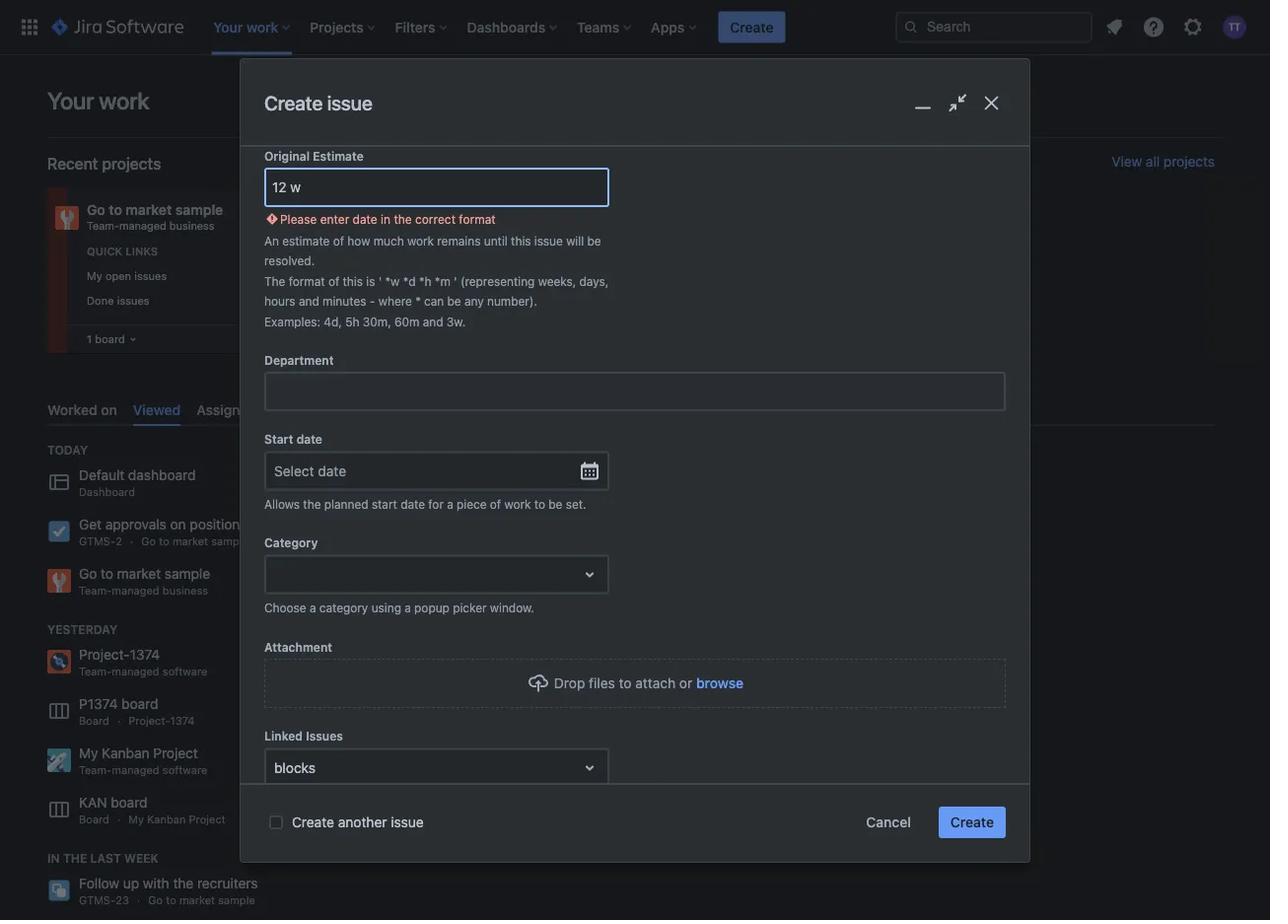 Task type: describe. For each thing, give the bounding box(es) containing it.
quick for go
[[87, 245, 122, 258]]

start date
[[264, 433, 323, 447]]

0 vertical spatial work
[[99, 87, 149, 114]]

using
[[372, 602, 401, 616]]

sample down get approvals on positioning gtms-2 · go to market sample
[[165, 566, 210, 582]]

cancel button
[[855, 807, 923, 839]]

go down the recent projects
[[87, 202, 105, 218]]

5h
[[345, 315, 360, 329]]

attachment
[[264, 641, 332, 654]]

blocks
[[274, 760, 316, 776]]

*w
[[385, 275, 400, 289]]

days,
[[580, 275, 609, 289]]

2 horizontal spatial a
[[447, 498, 454, 512]]

1 vertical spatial kanban
[[102, 746, 149, 762]]

1 ' from the left
[[379, 275, 382, 289]]

please
[[280, 212, 317, 226]]

· inside get approvals on positioning gtms-2 · go to market sample
[[130, 535, 133, 548]]

done for project-
[[335, 294, 363, 307]]

recruiters
[[197, 876, 258, 892]]

p1374
[[79, 696, 118, 713]]

me
[[277, 402, 297, 418]]

to inside follow up with the recruiters gtms-23 · go to market sample
[[166, 895, 176, 907]]

2 vertical spatial work
[[505, 498, 531, 512]]

date left for
[[401, 498, 425, 512]]

2 horizontal spatial 1374
[[389, 202, 421, 218]]

done issues link for managed
[[331, 289, 521, 312]]

issue inside an estimate of how much work remains until this issue will be resolved. the format of this is ' *w *d *h *m ' (representing weeks, days, hours and minutes - where * can be any number). examples: 4d, 5h 30m, 60m and 3w.
[[535, 234, 563, 248]]

an estimate of how much work remains until this issue will be resolved. the format of this is ' *w *d *h *m ' (representing weeks, days, hours and minutes - where * can be any number). examples: 4d, 5h 30m, 60m and 3w.
[[264, 234, 612, 329]]

in the last week
[[47, 852, 159, 865]]

department
[[264, 354, 334, 368]]

Linked Issues text field
[[274, 758, 278, 778]]

kan
[[79, 795, 107, 811]]

team- up how
[[335, 220, 368, 232]]

examples:
[[264, 315, 321, 329]]

done issues for team-
[[584, 294, 647, 307]]

market inside follow up with the recruiters gtms-23 · go to market sample
[[179, 895, 215, 907]]

is
[[366, 275, 375, 289]]

to right files
[[619, 676, 632, 692]]

the right allows
[[303, 498, 321, 512]]

go down get
[[79, 566, 97, 582]]

worked
[[47, 402, 97, 418]]

view all projects link
[[1112, 153, 1215, 174]]

follow
[[79, 876, 119, 892]]

gtms- inside follow up with the recruiters gtms-23 · go to market sample
[[79, 895, 116, 907]]

planned
[[324, 498, 369, 512]]

p1374 board board · project-1374
[[79, 696, 195, 728]]

board for kan board
[[111, 795, 148, 811]]

create another issue
[[292, 814, 424, 831]]

create banner
[[0, 0, 1271, 55]]

much
[[374, 234, 404, 248]]

1 vertical spatial of
[[328, 275, 340, 289]]

linked issues
[[264, 730, 343, 744]]

resolved.
[[264, 254, 315, 268]]

done for go
[[87, 294, 114, 307]]

Original Estimate text field
[[266, 170, 608, 206]]

team- up p1374
[[79, 666, 112, 678]]

attach
[[636, 676, 676, 692]]

sample left error image
[[175, 202, 223, 218]]

or
[[680, 676, 693, 692]]

1 vertical spatial project
[[153, 746, 198, 762]]

your work
[[47, 87, 149, 114]]

team- up will
[[584, 220, 617, 232]]

2 ' from the left
[[454, 275, 457, 289]]

will
[[566, 234, 584, 248]]

quick links for 1374
[[335, 245, 407, 258]]

done for my
[[584, 294, 611, 307]]

cancel
[[867, 814, 911, 831]]

date up planned at the bottom left of the page
[[318, 463, 346, 480]]

market down the recent projects
[[126, 202, 172, 218]]

my open issues for team-
[[584, 270, 664, 282]]

tab list containing worked on
[[39, 394, 1223, 426]]

board for p1374 board
[[121, 696, 158, 713]]

1 vertical spatial this
[[343, 275, 363, 289]]

for
[[429, 498, 444, 512]]

1 vertical spatial go to market sample team-managed business
[[79, 566, 210, 598]]

correct
[[415, 212, 456, 226]]

default
[[79, 467, 125, 484]]

23
[[116, 895, 129, 907]]

search image
[[904, 19, 920, 35]]

to inside get approvals on positioning gtms-2 · go to market sample
[[159, 535, 169, 548]]

4
[[309, 404, 317, 417]]

board for p1374
[[79, 715, 109, 728]]

done issues link for team-
[[580, 289, 770, 312]]

select
[[274, 463, 314, 480]]

date left in
[[353, 212, 378, 226]]

discard & close image
[[978, 89, 1006, 117]]

1 horizontal spatial my kanban project team-managed software
[[584, 202, 711, 232]]

assigned
[[197, 402, 257, 418]]

1 horizontal spatial this
[[511, 234, 531, 248]]

view all projects
[[1112, 153, 1215, 170]]

open for managed
[[354, 270, 380, 282]]

0 horizontal spatial be
[[447, 295, 461, 309]]

assigned to me
[[197, 402, 297, 418]]

all
[[1146, 153, 1160, 170]]

create issue dialog
[[241, 0, 1030, 862]]

the right in
[[394, 212, 412, 226]]

4d,
[[324, 315, 342, 329]]

recent projects
[[47, 154, 161, 173]]

allows the planned start date for a piece of work to be set.
[[264, 498, 587, 512]]

the
[[264, 275, 285, 289]]

hours
[[264, 295, 296, 309]]

to down the recent projects
[[109, 202, 122, 218]]

1374 inside the p1374 board board · project-1374
[[170, 715, 195, 728]]

window.
[[490, 602, 535, 616]]

your
[[47, 87, 94, 114]]

week
[[124, 852, 159, 865]]

an
[[264, 234, 279, 248]]

create issue
[[264, 91, 373, 114]]

1 vertical spatial project-1374 team-managed software
[[79, 647, 207, 678]]

· inside the p1374 board board · project-1374
[[117, 715, 121, 728]]

1 horizontal spatial create button
[[939, 807, 1006, 839]]

where
[[379, 295, 412, 309]]

today
[[47, 443, 88, 457]]

· inside follow up with the recruiters gtms-23 · go to market sample
[[137, 895, 140, 907]]

minimize image
[[909, 89, 938, 117]]

board for kan
[[79, 814, 109, 826]]

dashboard
[[128, 467, 196, 484]]

in
[[47, 852, 60, 865]]

piece
[[457, 498, 487, 512]]

up
[[123, 876, 139, 892]]

project- inside the p1374 board board · project-1374
[[128, 715, 170, 728]]

browse
[[697, 676, 744, 692]]

category
[[264, 537, 318, 551]]

0 vertical spatial project-1374 team-managed software
[[335, 202, 462, 232]]

0 horizontal spatial my kanban project team-managed software
[[79, 746, 207, 777]]

last
[[90, 852, 121, 865]]

set.
[[566, 498, 587, 512]]

*h
[[419, 275, 432, 289]]

viewed
[[133, 402, 181, 418]]

original estimate
[[264, 149, 364, 163]]

error image
[[264, 212, 280, 227]]

my open issues link for sample
[[83, 265, 272, 287]]

be for issue
[[588, 234, 601, 248]]

1 horizontal spatial a
[[405, 602, 411, 616]]

another
[[338, 814, 387, 831]]

0 vertical spatial and
[[299, 295, 319, 309]]

2 vertical spatial issue
[[391, 814, 424, 831]]

quick links for to
[[87, 245, 158, 258]]

any
[[465, 295, 484, 309]]

in
[[381, 212, 391, 226]]

get approvals on positioning gtms-2 · go to market sample
[[79, 517, 259, 548]]



Task type: locate. For each thing, give the bounding box(es) containing it.
1 vertical spatial business
[[163, 585, 208, 598]]

1 horizontal spatial done issues link
[[331, 289, 521, 312]]

market down the 2
[[117, 566, 161, 582]]

0 vertical spatial board
[[79, 715, 109, 728]]

until
[[484, 234, 508, 248]]

quick links down the recent projects
[[87, 245, 158, 258]]

to down approvals
[[159, 535, 169, 548]]

my open issues for managed
[[335, 270, 416, 282]]

*m
[[435, 275, 451, 289]]

my kanban project team-managed software up will
[[584, 202, 711, 232]]

quick links up days,
[[584, 245, 655, 258]]

0 horizontal spatial on
[[101, 402, 117, 418]]

my open issues link for team-
[[580, 265, 770, 287]]

1 horizontal spatial and
[[423, 315, 444, 329]]

2 done issues link from the left
[[331, 289, 521, 312]]

60m
[[395, 315, 420, 329]]

Search field
[[896, 11, 1093, 43]]

1 done from the left
[[87, 294, 114, 307]]

1 horizontal spatial done issues
[[335, 294, 398, 307]]

project- down yesterday on the left of page
[[79, 647, 130, 663]]

2 open from the left
[[354, 270, 380, 282]]

worked on
[[47, 402, 117, 418]]

2 horizontal spatial my open issues
[[584, 270, 664, 282]]

0 vertical spatial this
[[511, 234, 531, 248]]

board inside kan board board · my kanban project
[[79, 814, 109, 826]]

get
[[79, 517, 102, 533]]

quick links for kanban
[[584, 245, 655, 258]]

0 vertical spatial on
[[101, 402, 117, 418]]

3 done issues link from the left
[[580, 289, 770, 312]]

2 horizontal spatial links
[[623, 245, 655, 258]]

1 horizontal spatial on
[[170, 517, 186, 533]]

1 vertical spatial open image
[[578, 757, 602, 780]]

create
[[730, 19, 774, 35], [264, 91, 323, 114], [292, 814, 334, 831], [951, 814, 994, 831]]

kanban down the p1374 board board · project-1374
[[102, 746, 149, 762]]

1 vertical spatial on
[[170, 517, 186, 533]]

1 horizontal spatial quick
[[335, 245, 371, 258]]

0 vertical spatial create button
[[719, 11, 786, 43]]

of right piece
[[490, 498, 501, 512]]

quick for my
[[584, 245, 620, 258]]

estimate
[[282, 234, 330, 248]]

1 horizontal spatial issue
[[391, 814, 424, 831]]

default dashboard dashboard
[[79, 467, 196, 499]]

sample inside get approvals on positioning gtms-2 · go to market sample
[[211, 535, 248, 548]]

issue left will
[[535, 234, 563, 248]]

work inside an estimate of how much work remains until this issue will be resolved. the format of this is ' *w *d *h *m ' (representing weeks, days, hours and minutes - where * can be any number). examples: 4d, 5h 30m, 60m and 3w.
[[407, 234, 434, 248]]

1 quick links from the left
[[87, 245, 158, 258]]

format down the resolved.
[[289, 275, 325, 289]]

1 vertical spatial be
[[447, 295, 461, 309]]

0 horizontal spatial this
[[343, 275, 363, 289]]

1 open image from the top
[[578, 564, 602, 587]]

yesterday
[[47, 623, 118, 637]]

my kanban project team-managed software
[[584, 202, 711, 232], [79, 746, 207, 777]]

1 done issues from the left
[[87, 294, 150, 307]]

0 vertical spatial open image
[[578, 564, 602, 587]]

0 horizontal spatial open
[[105, 270, 131, 282]]

3 my open issues from the left
[[584, 270, 664, 282]]

open for team-
[[603, 270, 629, 282]]

2 gtms- from the top
[[79, 895, 116, 907]]

2 horizontal spatial done
[[584, 294, 611, 307]]

1 vertical spatial and
[[423, 315, 444, 329]]

links for market
[[125, 245, 158, 258]]

sample down recruiters
[[218, 895, 255, 907]]

enter
[[320, 212, 349, 226]]

a right for
[[447, 498, 454, 512]]

1 vertical spatial format
[[289, 275, 325, 289]]

3 quick links from the left
[[584, 245, 655, 258]]

1 horizontal spatial links
[[374, 245, 407, 258]]

3 my open issues link from the left
[[580, 265, 770, 287]]

browse button
[[697, 674, 744, 694]]

the right the in
[[63, 852, 87, 865]]

done issues link for sample
[[83, 289, 272, 312]]

1 quick from the left
[[87, 245, 122, 258]]

my open issues
[[87, 270, 167, 282], [335, 270, 416, 282], [584, 270, 664, 282]]

be left 'set.'
[[549, 498, 563, 512]]

business down get approvals on positioning gtms-2 · go to market sample
[[163, 585, 208, 598]]

go down approvals
[[141, 535, 156, 548]]

1374
[[389, 202, 421, 218], [130, 647, 160, 663], [170, 715, 195, 728]]

files
[[589, 676, 615, 692]]

issue up estimate
[[327, 91, 373, 114]]

0 vertical spatial gtms-
[[79, 535, 116, 548]]

tab list
[[39, 394, 1223, 426]]

open image
[[578, 564, 602, 587], [578, 757, 602, 780]]

open
[[105, 270, 131, 282], [354, 270, 380, 282], [603, 270, 629, 282]]

quick down the recent projects
[[87, 245, 122, 258]]

1374 up kan board board · my kanban project
[[170, 715, 195, 728]]

project inside kan board board · my kanban project
[[189, 814, 226, 826]]

how
[[348, 234, 370, 248]]

board right "kan" at the left of page
[[111, 795, 148, 811]]

0 vertical spatial 1374
[[389, 202, 421, 218]]

of
[[333, 234, 344, 248], [328, 275, 340, 289], [490, 498, 501, 512]]

· inside kan board board · my kanban project
[[117, 814, 121, 826]]

1 done issues link from the left
[[83, 289, 272, 312]]

weeks,
[[538, 275, 576, 289]]

sample down positioning
[[211, 535, 248, 548]]

2 board from the top
[[79, 814, 109, 826]]

my open issues for sample
[[87, 270, 167, 282]]

gtms-
[[79, 535, 116, 548], [79, 895, 116, 907]]

30m,
[[363, 315, 391, 329]]

0 horizontal spatial and
[[299, 295, 319, 309]]

go to market sample team-managed business down the 2
[[79, 566, 210, 598]]

select date
[[274, 463, 346, 480]]

format inside an estimate of how much work remains until this issue will be resolved. the format of this is ' *w *d *h *m ' (representing weeks, days, hours and minutes - where * can be any number). examples: 4d, 5h 30m, 60m and 3w.
[[289, 275, 325, 289]]

dashboard
[[79, 486, 135, 499]]

on right approvals
[[170, 517, 186, 533]]

links for project
[[623, 245, 655, 258]]

board inside the p1374 board board · project-1374
[[79, 715, 109, 728]]

1374 up the p1374 board board · project-1374
[[130, 647, 160, 663]]

board inside the p1374 board board · project-1374
[[121, 696, 158, 713]]

please enter date in the correct format
[[280, 212, 496, 226]]

category
[[319, 602, 368, 616]]

number).
[[487, 295, 538, 309]]

1 horizontal spatial done
[[335, 294, 363, 307]]

work right "your"
[[99, 87, 149, 114]]

1 horizontal spatial my open issues
[[335, 270, 416, 282]]

team-
[[87, 220, 119, 232], [335, 220, 368, 232], [584, 220, 617, 232], [79, 585, 112, 598], [79, 666, 112, 678], [79, 764, 112, 777]]

2 vertical spatial of
[[490, 498, 501, 512]]

1 vertical spatial my kanban project team-managed software
[[79, 746, 207, 777]]

to left me in the top of the page
[[260, 402, 274, 418]]

1 horizontal spatial projects
[[1164, 153, 1215, 170]]

' right is on the left of page
[[379, 275, 382, 289]]

1 horizontal spatial my open issues link
[[331, 265, 521, 287]]

this right "until" on the left top of the page
[[511, 234, 531, 248]]

quick up days,
[[584, 245, 620, 258]]

business left error image
[[169, 220, 215, 232]]

format
[[459, 212, 496, 226], [289, 275, 325, 289]]

2 horizontal spatial my open issues link
[[580, 265, 770, 287]]

start
[[372, 498, 397, 512]]

'
[[379, 275, 382, 289], [454, 275, 457, 289]]

popup
[[414, 602, 450, 616]]

3 done issues from the left
[[584, 294, 647, 307]]

0 vertical spatial my kanban project team-managed software
[[584, 202, 711, 232]]

open for sample
[[105, 270, 131, 282]]

projects
[[1164, 153, 1215, 170], [102, 154, 161, 173]]

and up examples:
[[299, 295, 319, 309]]

market
[[126, 202, 172, 218], [173, 535, 208, 548], [117, 566, 161, 582], [179, 895, 215, 907]]

drop files to attach or browse
[[554, 676, 744, 692]]

format up remains
[[459, 212, 496, 226]]

links for team-
[[374, 245, 407, 258]]

business
[[169, 220, 215, 232], [163, 585, 208, 598]]

open image for category
[[578, 564, 602, 587]]

0 horizontal spatial work
[[99, 87, 149, 114]]

kan board board · my kanban project
[[79, 795, 226, 826]]

2 my open issues from the left
[[335, 270, 416, 282]]

0 vertical spatial format
[[459, 212, 496, 226]]

1374 up 'much'
[[389, 202, 421, 218]]

2 horizontal spatial done issues link
[[580, 289, 770, 312]]

issues
[[306, 730, 343, 744]]

a right choose
[[310, 602, 316, 616]]

board down p1374
[[79, 715, 109, 728]]

3 quick from the left
[[584, 245, 620, 258]]

positioning
[[190, 517, 259, 533]]

0 horizontal spatial create button
[[719, 11, 786, 43]]

2 done from the left
[[335, 294, 363, 307]]

0 vertical spatial business
[[169, 220, 215, 232]]

1 vertical spatial 1374
[[130, 647, 160, 663]]

create button inside primary element
[[719, 11, 786, 43]]

my inside kan board board · my kanban project
[[128, 814, 144, 826]]

gtms- down get
[[79, 535, 116, 548]]

Category text field
[[274, 566, 278, 585]]

picker
[[453, 602, 487, 616]]

· up "last"
[[117, 814, 121, 826]]

2 horizontal spatial quick links
[[584, 245, 655, 258]]

project- up kan board board · my kanban project
[[128, 715, 170, 728]]

can
[[424, 295, 444, 309]]

market down positioning
[[173, 535, 208, 548]]

the inside follow up with the recruiters gtms-23 · go to market sample
[[173, 876, 194, 892]]

done
[[87, 294, 114, 307], [335, 294, 363, 307], [584, 294, 611, 307]]

1 horizontal spatial format
[[459, 212, 496, 226]]

2 vertical spatial project
[[189, 814, 226, 826]]

date down 4
[[297, 433, 323, 447]]

done issues for managed
[[335, 294, 398, 307]]

a
[[447, 498, 454, 512], [310, 602, 316, 616], [405, 602, 411, 616]]

*
[[415, 295, 421, 309]]

links down the recent projects
[[125, 245, 158, 258]]

on inside tab list
[[101, 402, 117, 418]]

1 vertical spatial create button
[[939, 807, 1006, 839]]

be left "any"
[[447, 295, 461, 309]]

of left how
[[333, 234, 344, 248]]

1 vertical spatial gtms-
[[79, 895, 116, 907]]

0 vertical spatial be
[[588, 234, 601, 248]]

be for work
[[549, 498, 563, 512]]

1 vertical spatial work
[[407, 234, 434, 248]]

work down the correct
[[407, 234, 434, 248]]

0 horizontal spatial projects
[[102, 154, 161, 173]]

sample inside follow up with the recruiters gtms-23 · go to market sample
[[218, 895, 255, 907]]

primary element
[[12, 0, 896, 55]]

recent
[[47, 154, 98, 173]]

1 vertical spatial board
[[79, 814, 109, 826]]

to inside tab list
[[260, 402, 274, 418]]

(representing
[[461, 275, 535, 289]]

board right p1374
[[121, 696, 158, 713]]

2 horizontal spatial open
[[603, 270, 629, 282]]

quick up is on the left of page
[[335, 245, 371, 258]]

2 horizontal spatial done issues
[[584, 294, 647, 307]]

2 horizontal spatial work
[[505, 498, 531, 512]]

0 vertical spatial project
[[661, 202, 708, 218]]

follow up with the recruiters gtms-23 · go to market sample
[[79, 876, 258, 907]]

view
[[1112, 153, 1143, 170]]

on
[[101, 402, 117, 418], [170, 517, 186, 533]]

1 horizontal spatial open
[[354, 270, 380, 282]]

2 horizontal spatial quick
[[584, 245, 620, 258]]

upload image
[[527, 672, 550, 696]]

market down recruiters
[[179, 895, 215, 907]]

of up minutes
[[328, 275, 340, 289]]

drop
[[554, 676, 585, 692]]

be right will
[[588, 234, 601, 248]]

2 quick from the left
[[335, 245, 371, 258]]

date
[[353, 212, 378, 226], [297, 433, 323, 447], [318, 463, 346, 480], [401, 498, 425, 512]]

2 horizontal spatial issue
[[535, 234, 563, 248]]

-
[[370, 295, 375, 309]]

· right the 2
[[130, 535, 133, 548]]

quick links up is on the left of page
[[335, 245, 407, 258]]

project- up how
[[335, 202, 389, 218]]

0 vertical spatial go to market sample team-managed business
[[87, 202, 223, 232]]

project-1374 team-managed software
[[335, 202, 462, 232], [79, 647, 207, 678]]

board
[[79, 715, 109, 728], [79, 814, 109, 826]]

· down p1374
[[117, 715, 121, 728]]

2 quick links from the left
[[335, 245, 407, 258]]

a right using at the bottom
[[405, 602, 411, 616]]

linked
[[264, 730, 303, 744]]

0 horizontal spatial quick links
[[87, 245, 158, 258]]

0 vertical spatial of
[[333, 234, 344, 248]]

1 vertical spatial project-
[[79, 647, 130, 663]]

project-1374 team-managed software up the p1374 board board · project-1374
[[79, 647, 207, 678]]

create inside primary element
[[730, 19, 774, 35]]

project-
[[335, 202, 389, 218], [79, 647, 130, 663], [128, 715, 170, 728]]

team- down the recent projects
[[87, 220, 119, 232]]

open image down 'set.'
[[578, 564, 602, 587]]

0 horizontal spatial done issues link
[[83, 289, 272, 312]]

original
[[264, 149, 310, 163]]

links right will
[[623, 245, 655, 258]]

Department text field
[[266, 375, 1004, 410]]

0 horizontal spatial project-1374 team-managed software
[[79, 647, 207, 678]]

' right *m
[[454, 275, 457, 289]]

issue
[[327, 91, 373, 114], [535, 234, 563, 248], [391, 814, 424, 831]]

project-1374 team-managed software up 'much'
[[335, 202, 462, 232]]

0 horizontal spatial issue
[[327, 91, 373, 114]]

projects right recent
[[102, 154, 161, 173]]

quick for project-
[[335, 245, 371, 258]]

2 my open issues link from the left
[[331, 265, 521, 287]]

1 horizontal spatial be
[[549, 498, 563, 512]]

kanban up days,
[[608, 202, 657, 218]]

team- up yesterday on the left of page
[[79, 585, 112, 598]]

this left is on the left of page
[[343, 275, 363, 289]]

0 horizontal spatial links
[[125, 245, 158, 258]]

links up *w
[[374, 245, 407, 258]]

1 my open issues link from the left
[[83, 265, 272, 287]]

2 links from the left
[[374, 245, 407, 258]]

open image down files
[[578, 757, 602, 780]]

0 horizontal spatial 1374
[[130, 647, 160, 663]]

done issues for sample
[[87, 294, 150, 307]]

go down with
[[148, 895, 163, 907]]

go inside get approvals on positioning gtms-2 · go to market sample
[[141, 535, 156, 548]]

2 done issues from the left
[[335, 294, 398, 307]]

0 horizontal spatial '
[[379, 275, 382, 289]]

gtms- inside get approvals on positioning gtms-2 · go to market sample
[[79, 535, 116, 548]]

kanban inside kan board board · my kanban project
[[147, 814, 186, 826]]

0 horizontal spatial format
[[289, 275, 325, 289]]

issue right another
[[391, 814, 424, 831]]

board inside kan board board · my kanban project
[[111, 795, 148, 811]]

2 open image from the top
[[578, 757, 602, 780]]

approvals
[[105, 517, 167, 533]]

open image for linked issues
[[578, 757, 602, 780]]

on right worked
[[101, 402, 117, 418]]

the right with
[[173, 876, 194, 892]]

3 links from the left
[[623, 245, 655, 258]]

my kanban project team-managed software down the p1374 board board · project-1374
[[79, 746, 207, 777]]

0 vertical spatial project-
[[335, 202, 389, 218]]

· right 23
[[137, 895, 140, 907]]

2 vertical spatial project-
[[128, 715, 170, 728]]

1 links from the left
[[125, 245, 158, 258]]

1 vertical spatial board
[[111, 795, 148, 811]]

to down get
[[101, 566, 113, 582]]

0 vertical spatial kanban
[[608, 202, 657, 218]]

my open issues link for managed
[[331, 265, 521, 287]]

go to market sample team-managed business
[[87, 202, 223, 232], [79, 566, 210, 598]]

choose a category using a popup picker window.
[[264, 602, 535, 616]]

0 horizontal spatial a
[[310, 602, 316, 616]]

on inside get approvals on positioning gtms-2 · go to market sample
[[170, 517, 186, 533]]

0 vertical spatial issue
[[327, 91, 373, 114]]

2 vertical spatial be
[[549, 498, 563, 512]]

choose
[[264, 602, 306, 616]]

3 open from the left
[[603, 270, 629, 282]]

1 vertical spatial issue
[[535, 234, 563, 248]]

gtms- down 'follow'
[[79, 895, 116, 907]]

with
[[143, 876, 169, 892]]

0 vertical spatial board
[[121, 696, 158, 713]]

exit full screen image
[[944, 89, 972, 117]]

2 vertical spatial kanban
[[147, 814, 186, 826]]

and down can
[[423, 315, 444, 329]]

1 horizontal spatial '
[[454, 275, 457, 289]]

1 my open issues from the left
[[87, 270, 167, 282]]

to left 'set.'
[[534, 498, 546, 512]]

go to market sample team-managed business down the recent projects
[[87, 202, 223, 232]]

to down with
[[166, 895, 176, 907]]

2 vertical spatial 1374
[[170, 715, 195, 728]]

market inside get approvals on positioning gtms-2 · go to market sample
[[173, 535, 208, 548]]

1 board from the top
[[79, 715, 109, 728]]

projects right all
[[1164, 153, 1215, 170]]

1 horizontal spatial project-1374 team-managed software
[[335, 202, 462, 232]]

go inside follow up with the recruiters gtms-23 · go to market sample
[[148, 895, 163, 907]]

board down "kan" at the left of page
[[79, 814, 109, 826]]

*d
[[403, 275, 416, 289]]

this
[[511, 234, 531, 248], [343, 275, 363, 289]]

links
[[125, 245, 158, 258], [374, 245, 407, 258], [623, 245, 655, 258]]

0 horizontal spatial done issues
[[87, 294, 150, 307]]

team- up "kan" at the left of page
[[79, 764, 112, 777]]

3 done from the left
[[584, 294, 611, 307]]

1 open from the left
[[105, 270, 131, 282]]

work right piece
[[505, 498, 531, 512]]

1 gtms- from the top
[[79, 535, 116, 548]]

remains
[[437, 234, 481, 248]]

0 horizontal spatial my open issues
[[87, 270, 167, 282]]

jira software image
[[51, 15, 184, 39], [51, 15, 184, 39]]

kanban up week
[[147, 814, 186, 826]]



Task type: vqa. For each thing, say whether or not it's contained in the screenshot.
Connect
no



